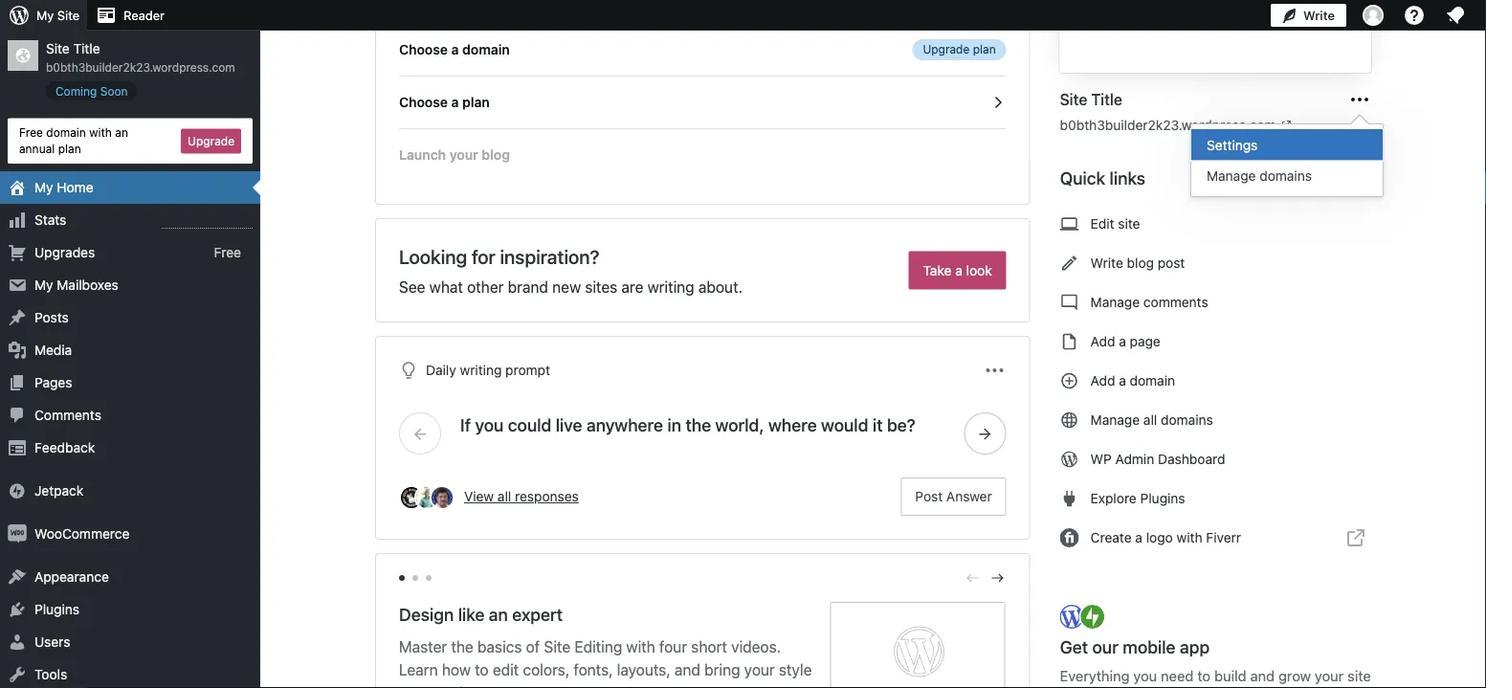 Task type: locate. For each thing, give the bounding box(es) containing it.
laptop image
[[1060, 213, 1079, 235]]

a inside take a look link
[[955, 262, 963, 278]]

reader link
[[87, 0, 172, 31]]

1 choose from the top
[[399, 42, 448, 57]]

you
[[475, 414, 504, 435], [1134, 668, 1157, 684]]

your right grow
[[1315, 668, 1344, 684]]

0 horizontal spatial writing
[[460, 362, 502, 378]]

0 vertical spatial domain
[[462, 42, 510, 57]]

you for could
[[475, 414, 504, 435]]

manage inside menu
[[1207, 168, 1256, 184]]

manage your notifications image
[[1444, 4, 1467, 27]]

1 horizontal spatial domain
[[462, 42, 510, 57]]

write blog post
[[1091, 255, 1185, 271]]

you right the "if"
[[475, 414, 504, 435]]

free inside free domain with an annual plan
[[19, 126, 43, 139]]

layouts,
[[617, 661, 671, 679]]

tools link
[[0, 659, 260, 688]]

you inside everything you need to build and grow your site from any device.
[[1134, 668, 1157, 684]]

with down coming soon
[[89, 126, 112, 139]]

my site
[[36, 8, 80, 22]]

of
[[526, 638, 540, 656]]

0 vertical spatial site
[[1118, 216, 1141, 232]]

quick
[[1060, 168, 1106, 189]]

domain up manage all domains
[[1130, 373, 1176, 389]]

2 choose from the top
[[399, 94, 448, 110]]

menu inside tooltip
[[1192, 124, 1383, 196]]

post
[[1158, 255, 1185, 271]]

toggle menu image
[[984, 359, 1007, 382]]

answered users image
[[399, 485, 424, 510]]

writing right 'daily'
[[460, 362, 502, 378]]

img image for woocommerce
[[8, 525, 27, 544]]

site down "my site"
[[46, 41, 70, 56]]

design like an expert
[[399, 604, 563, 625]]

previous image
[[965, 570, 982, 587]]

and down the four
[[675, 661, 701, 679]]

tooltip
[[1181, 114, 1384, 197]]

your down videos.
[[744, 661, 775, 679]]

title inside site title b0bth3builder2k23.wordpress.com
[[73, 41, 100, 56]]

choose down "choose a domain"
[[399, 94, 448, 110]]

1 vertical spatial all
[[498, 489, 511, 504]]

a for create a logo with fiverr
[[1136, 530, 1143, 546]]

1 horizontal spatial title
[[1092, 90, 1123, 109]]

0 horizontal spatial domains
[[1161, 412, 1214, 428]]

domains up dashboard
[[1161, 412, 1214, 428]]

2 horizontal spatial your
[[1315, 668, 1344, 684]]

choose for choose a domain
[[399, 42, 448, 57]]

img image inside jetpack link
[[8, 482, 27, 501]]

to
[[475, 661, 489, 679], [1198, 668, 1211, 684], [399, 684, 413, 688]]

0 vertical spatial write
[[1304, 8, 1335, 22]]

site right grow
[[1348, 668, 1371, 684]]

a down "add a page"
[[1119, 373, 1126, 389]]

jetpack
[[34, 483, 84, 499]]

0 vertical spatial with
[[89, 126, 112, 139]]

manage for manage comments
[[1091, 294, 1140, 310]]

0 vertical spatial b0bth3builder2k23.wordpress.com
[[46, 60, 235, 74]]

title
[[73, 41, 100, 56], [1092, 90, 1123, 109]]

basics
[[478, 638, 522, 656]]

domain inside free domain with an annual plan
[[46, 126, 86, 139]]

comments link
[[0, 399, 260, 432]]

2 vertical spatial domain
[[1130, 373, 1176, 389]]

and
[[675, 661, 701, 679], [1251, 668, 1275, 684]]

1 vertical spatial domain
[[46, 126, 86, 139]]

title for site title b0bth3builder2k23.wordpress.com
[[73, 41, 100, 56]]

1 img image from the top
[[8, 482, 27, 501]]

plan down "choose a domain"
[[462, 94, 490, 110]]

posts link
[[0, 302, 260, 334]]

menu containing settings
[[1192, 124, 1383, 196]]

with up layouts,
[[626, 638, 656, 656]]

edit
[[1091, 216, 1115, 232]]

write left my profile icon at the top of the page
[[1304, 8, 1335, 22]]

2 vertical spatial my
[[34, 277, 53, 293]]

my up posts
[[34, 277, 53, 293]]

manage all domains
[[1091, 412, 1214, 428]]

view all responses
[[464, 489, 579, 504]]

1 horizontal spatial free
[[214, 245, 241, 260]]

manage up "add a page"
[[1091, 294, 1140, 310]]

with right "logo"
[[1177, 530, 1203, 546]]

1 horizontal spatial an
[[489, 604, 508, 625]]

a down "choose a domain"
[[451, 94, 459, 110]]

home
[[57, 180, 93, 195]]

add a page link
[[1060, 323, 1387, 361]]

add down "add a page"
[[1091, 373, 1116, 389]]

and inside everything you need to build and grow your site from any device.
[[1251, 668, 1275, 684]]

admin
[[1116, 451, 1155, 467]]

0 vertical spatial free
[[19, 126, 43, 139]]

be?
[[887, 414, 916, 435]]

the right in
[[686, 414, 711, 435]]

0 horizontal spatial an
[[115, 126, 128, 139]]

1 horizontal spatial write
[[1304, 8, 1335, 22]]

write for write blog post
[[1091, 255, 1124, 271]]

1 vertical spatial the
[[451, 638, 474, 656]]

world,
[[716, 414, 764, 435]]

b0bth3builder2k23.wordpress.com
[[46, 60, 235, 74], [1060, 117, 1277, 133]]

0 vertical spatial add
[[1091, 334, 1116, 349]]

my left the home
[[34, 180, 53, 195]]

0 vertical spatial domains
[[1260, 168, 1312, 184]]

a inside create a logo with fiverr link
[[1136, 530, 1143, 546]]

1 vertical spatial write
[[1091, 255, 1124, 271]]

manage up wp
[[1091, 412, 1140, 428]]

img image
[[8, 482, 27, 501], [8, 525, 27, 544]]

b0bth3builder2k23.wordpress.com up the links
[[1060, 117, 1277, 133]]

manage down "settings"
[[1207, 168, 1256, 184]]

add a page
[[1091, 334, 1161, 349]]

site right the edit
[[1118, 216, 1141, 232]]

site inside everything you need to build and grow your site from any device.
[[1348, 668, 1371, 684]]

all up wp admin dashboard
[[1144, 412, 1158, 428]]

1 vertical spatial with
[[1177, 530, 1203, 546]]

2 vertical spatial manage
[[1091, 412, 1140, 428]]

add for add a page
[[1091, 334, 1116, 349]]

domain up annual plan
[[46, 126, 86, 139]]

with
[[89, 126, 112, 139], [1177, 530, 1203, 546], [626, 638, 656, 656]]

writing
[[648, 278, 695, 296], [460, 362, 502, 378]]

0 vertical spatial upgrade
[[923, 43, 970, 56]]

writing right are
[[648, 278, 695, 296]]

build
[[1215, 668, 1247, 684]]

to up the site.
[[475, 661, 489, 679]]

1 vertical spatial plan
[[462, 94, 490, 110]]

a for add a page
[[1119, 334, 1126, 349]]

domains down settings link
[[1260, 168, 1312, 184]]

0 horizontal spatial with
[[89, 126, 112, 139]]

videos.
[[731, 638, 781, 656]]

domains inside manage domains link
[[1260, 168, 1312, 184]]

any device.
[[1095, 686, 1169, 688]]

0 vertical spatial img image
[[8, 482, 27, 501]]

1 vertical spatial free
[[214, 245, 241, 260]]

1 vertical spatial site
[[1348, 668, 1371, 684]]

0 horizontal spatial domain
[[46, 126, 86, 139]]

0 vertical spatial writing
[[648, 278, 695, 296]]

1 horizontal spatial upgrade
[[923, 43, 970, 56]]

img image inside woocommerce link
[[8, 525, 27, 544]]

a inside choose a plan link
[[451, 94, 459, 110]]

my inside "link"
[[36, 8, 54, 22]]

a for add a domain
[[1119, 373, 1126, 389]]

1 vertical spatial title
[[1092, 90, 1123, 109]]

1 vertical spatial b0bth3builder2k23.wordpress.com
[[1060, 117, 1277, 133]]

1 vertical spatial you
[[1134, 668, 1157, 684]]

0 vertical spatial an
[[115, 126, 128, 139]]

add
[[1091, 334, 1116, 349], [1091, 373, 1116, 389]]

0 horizontal spatial and
[[675, 661, 701, 679]]

1 vertical spatial domains
[[1161, 412, 1214, 428]]

it
[[873, 414, 883, 435]]

my left reader link
[[36, 8, 54, 22]]

an down the soon in the top left of the page
[[115, 126, 128, 139]]

domain
[[462, 42, 510, 57], [46, 126, 86, 139], [1130, 373, 1176, 389]]

site inside my site "link"
[[57, 8, 80, 22]]

a for choose a plan
[[451, 94, 459, 110]]

0 vertical spatial title
[[73, 41, 100, 56]]

free up annual plan
[[19, 126, 43, 139]]

create
[[1091, 530, 1132, 546]]

to left build
[[1198, 668, 1211, 684]]

write left blog
[[1091, 255, 1124, 271]]

a up choose a plan
[[451, 42, 459, 57]]

view all responses link
[[464, 487, 892, 507]]

1 horizontal spatial to
[[475, 661, 489, 679]]

a
[[451, 42, 459, 57], [451, 94, 459, 110], [955, 262, 963, 278], [1119, 334, 1126, 349], [1119, 373, 1126, 389], [1136, 530, 1143, 546]]

1 vertical spatial choose
[[399, 94, 448, 110]]

write
[[1304, 8, 1335, 22], [1091, 255, 1124, 271]]

0 horizontal spatial plan
[[462, 94, 490, 110]]

title up b0bth3builder2k23.wordpress.com link
[[1092, 90, 1123, 109]]

write link
[[1271, 0, 1347, 31]]

edit site
[[1091, 216, 1141, 232]]

1 vertical spatial img image
[[8, 525, 27, 544]]

all right view
[[498, 489, 511, 504]]

more options for site site title image
[[1349, 88, 1372, 111]]

upgrade for upgrade plan
[[923, 43, 970, 56]]

edit image
[[1060, 252, 1079, 275]]

you up any device.
[[1134, 668, 1157, 684]]

all for view
[[498, 489, 511, 504]]

1 horizontal spatial domains
[[1260, 168, 1312, 184]]

jetpack link
[[0, 475, 260, 507]]

master
[[399, 638, 447, 656]]

choose up choose a plan
[[399, 42, 448, 57]]

plugins up create a logo with fiverr
[[1141, 491, 1186, 506]]

write for write
[[1304, 8, 1335, 22]]

the up 'how'
[[451, 638, 474, 656]]

explore plugins
[[1091, 491, 1186, 506]]

domain for choose a domain
[[462, 42, 510, 57]]

free down the highest hourly views 0 image
[[214, 245, 241, 260]]

0 horizontal spatial free
[[19, 126, 43, 139]]

0 vertical spatial manage
[[1207, 168, 1256, 184]]

my home link
[[0, 171, 260, 204]]

a left 'page'
[[1119, 334, 1126, 349]]

title up coming soon
[[73, 41, 100, 56]]

2 add from the top
[[1091, 373, 1116, 389]]

1 horizontal spatial plugins
[[1141, 491, 1186, 506]]

0 vertical spatial plugins
[[1141, 491, 1186, 506]]

to down learn
[[399, 684, 413, 688]]

0 horizontal spatial all
[[498, 489, 511, 504]]

2 horizontal spatial domain
[[1130, 373, 1176, 389]]

prompt
[[506, 362, 550, 378]]

pages link
[[0, 367, 260, 399]]

page
[[1130, 334, 1161, 349]]

0 vertical spatial you
[[475, 414, 504, 435]]

2 horizontal spatial to
[[1198, 668, 1211, 684]]

1 vertical spatial plugins
[[34, 602, 79, 617]]

2 vertical spatial with
[[626, 638, 656, 656]]

manage comments link
[[1060, 283, 1387, 322]]

img image left jetpack
[[8, 482, 27, 501]]

1 vertical spatial my
[[34, 180, 53, 195]]

answered users image left view
[[414, 485, 439, 510]]

1 horizontal spatial site
[[1348, 668, 1371, 684]]

take a look
[[923, 262, 992, 278]]

0 vertical spatial all
[[1144, 412, 1158, 428]]

daily
[[426, 362, 456, 378]]

0 horizontal spatial upgrade
[[188, 134, 235, 148]]

a left 'look'
[[955, 262, 963, 278]]

wp admin dashboard
[[1091, 451, 1226, 467]]

b0bth3builder2k23.wordpress.com up the soon in the top left of the page
[[46, 60, 235, 74]]

1 vertical spatial manage
[[1091, 294, 1140, 310]]

a inside add a domain link
[[1119, 373, 1126, 389]]

0 horizontal spatial write
[[1091, 255, 1124, 271]]

0 horizontal spatial you
[[475, 414, 504, 435]]

anywhere
[[587, 414, 663, 435]]

posts
[[34, 310, 69, 326]]

plan up task enabled icon
[[973, 43, 996, 56]]

1 vertical spatial upgrade
[[188, 134, 235, 148]]

free for free
[[214, 245, 241, 260]]

add a domain
[[1091, 373, 1176, 389]]

upgrades
[[34, 245, 95, 260]]

img image left woocommerce on the bottom of page
[[8, 525, 27, 544]]

links
[[1110, 168, 1146, 189]]

wp admin dashboard link
[[1060, 440, 1387, 479]]

manage domains
[[1207, 168, 1312, 184]]

media link
[[0, 334, 260, 367]]

0 vertical spatial my
[[36, 8, 54, 22]]

domain inside launchpad checklist element
[[462, 42, 510, 57]]

everything you need to build and grow your site from any device.
[[1060, 668, 1371, 688]]

1 horizontal spatial and
[[1251, 668, 1275, 684]]

fiverr
[[1206, 530, 1242, 546]]

1 add from the top
[[1091, 334, 1116, 349]]

fonts,
[[574, 661, 613, 679]]

0 horizontal spatial b0bth3builder2k23.wordpress.com
[[46, 60, 235, 74]]

editing
[[575, 638, 622, 656]]

plugins up users
[[34, 602, 79, 617]]

domains
[[1260, 168, 1312, 184], [1161, 412, 1214, 428]]

1 horizontal spatial writing
[[648, 278, 695, 296]]

1 horizontal spatial with
[[626, 638, 656, 656]]

answered users image right answered users image
[[430, 485, 455, 510]]

show next prompt image
[[977, 425, 994, 442]]

1 vertical spatial writing
[[460, 362, 502, 378]]

1 horizontal spatial all
[[1144, 412, 1158, 428]]

site left reader link
[[57, 8, 80, 22]]

upgrade inside upgrade button
[[188, 134, 235, 148]]

0 vertical spatial choose
[[399, 42, 448, 57]]

coming
[[56, 84, 97, 98]]

1 horizontal spatial you
[[1134, 668, 1157, 684]]

my for my home
[[34, 180, 53, 195]]

my for my mailboxes
[[34, 277, 53, 293]]

0 vertical spatial the
[[686, 414, 711, 435]]

choose
[[399, 42, 448, 57], [399, 94, 448, 110]]

what
[[430, 278, 463, 296]]

2 img image from the top
[[8, 525, 27, 544]]

a inside add a page link
[[1119, 334, 1126, 349]]

your down learn
[[417, 684, 448, 688]]

upgrade inside launchpad checklist element
[[923, 43, 970, 56]]

a left "logo"
[[1136, 530, 1143, 546]]

site
[[57, 8, 80, 22], [46, 41, 70, 56], [1060, 90, 1088, 109], [544, 638, 571, 656]]

menu
[[1192, 124, 1383, 196]]

and right build
[[1251, 668, 1275, 684]]

upgrade
[[923, 43, 970, 56], [188, 134, 235, 148]]

an right 'like' on the left bottom of page
[[489, 604, 508, 625]]

site right of
[[544, 638, 571, 656]]

create a logo with fiverr link
[[1060, 519, 1387, 557]]

0 horizontal spatial title
[[73, 41, 100, 56]]

add right "insert_drive_file" icon
[[1091, 334, 1116, 349]]

1 vertical spatial add
[[1091, 373, 1116, 389]]

domain up choose a plan
[[462, 42, 510, 57]]

my
[[36, 8, 54, 22], [34, 180, 53, 195], [34, 277, 53, 293]]

0 vertical spatial plan
[[973, 43, 996, 56]]

answered users image
[[414, 485, 439, 510], [430, 485, 455, 510]]

annual plan
[[19, 142, 81, 155]]

2 horizontal spatial with
[[1177, 530, 1203, 546]]

1 vertical spatial an
[[489, 604, 508, 625]]

a for choose a domain
[[451, 42, 459, 57]]

add for add a domain
[[1091, 373, 1116, 389]]

explore plugins link
[[1060, 480, 1387, 518]]

from
[[1060, 686, 1091, 688]]

manage for manage all domains
[[1091, 412, 1140, 428]]

how
[[442, 661, 471, 679]]

0 horizontal spatial the
[[451, 638, 474, 656]]

1 horizontal spatial b0bth3builder2k23.wordpress.com
[[1060, 117, 1277, 133]]

live
[[556, 414, 582, 435]]



Task type: describe. For each thing, give the bounding box(es) containing it.
0 horizontal spatial to
[[399, 684, 413, 688]]

about.
[[699, 278, 743, 296]]

my profile image
[[1363, 5, 1384, 26]]

expert
[[512, 604, 563, 625]]

for
[[472, 245, 496, 268]]

settings
[[1207, 137, 1258, 153]]

tooltip containing settings
[[1181, 114, 1384, 197]]

pager controls element
[[399, 570, 1007, 587]]

if you could live anywhere in the world, where would it be?
[[460, 414, 916, 435]]

see what other brand new sites are writing about.
[[399, 278, 743, 296]]

launchpad checklist element
[[399, 0, 1007, 181]]

all for manage
[[1144, 412, 1158, 428]]

take
[[923, 262, 952, 278]]

like
[[458, 604, 485, 625]]

quick links
[[1060, 168, 1146, 189]]

woocommerce link
[[0, 518, 260, 550]]

with inside free domain with an annual plan
[[89, 126, 112, 139]]

users link
[[0, 626, 260, 659]]

upgrade button
[[181, 129, 241, 153]]

bring
[[705, 661, 740, 679]]

an inside free domain with an annual plan
[[115, 126, 128, 139]]

site right task enabled icon
[[1060, 90, 1088, 109]]

responses
[[515, 489, 579, 504]]

wordpress and jetpack app image
[[1060, 603, 1107, 631]]

tools
[[34, 667, 67, 683]]

post answer link
[[901, 478, 1007, 516]]

choose a domain
[[399, 42, 510, 57]]

dashboard
[[1158, 451, 1226, 467]]

site.
[[452, 684, 481, 688]]

comments
[[1144, 294, 1209, 310]]

free for free domain with an annual plan
[[19, 126, 43, 139]]

settings link
[[1192, 129, 1383, 160]]

insert_drive_file image
[[1060, 330, 1079, 353]]

help image
[[1403, 4, 1426, 27]]

explore
[[1091, 491, 1137, 506]]

manage all domains link
[[1060, 401, 1387, 439]]

my site link
[[0, 0, 87, 31]]

where
[[769, 414, 817, 435]]

users
[[34, 634, 70, 650]]

see
[[399, 278, 426, 296]]

get our mobile app
[[1060, 637, 1210, 658]]

colors,
[[523, 661, 570, 679]]

b0bth3builder2k23.wordpress.com link
[[1060, 115, 1294, 135]]

show previous prompt image
[[412, 425, 429, 442]]

learn
[[399, 661, 438, 679]]

your inside everything you need to build and grow your site from any device.
[[1315, 668, 1344, 684]]

everything
[[1060, 668, 1130, 684]]

next image
[[989, 570, 1007, 587]]

pages
[[34, 375, 72, 391]]

master the basics of site editing with four short videos. learn how to edit colors, fonts, layouts, and bring your style to your site.
[[399, 638, 812, 688]]

1 horizontal spatial plan
[[973, 43, 996, 56]]

soon
[[100, 84, 128, 98]]

my for my site
[[36, 8, 54, 22]]

img image for jetpack
[[8, 482, 27, 501]]

new
[[552, 278, 581, 296]]

feedback link
[[0, 432, 260, 464]]

to inside everything you need to build and grow your site from any device.
[[1198, 668, 1211, 684]]

1 horizontal spatial your
[[744, 661, 775, 679]]

stats
[[34, 212, 66, 228]]

appearance link
[[0, 561, 260, 594]]

design
[[399, 604, 454, 625]]

coming soon
[[56, 84, 128, 98]]

0 horizontal spatial plugins
[[34, 602, 79, 617]]

choose for choose a plan
[[399, 94, 448, 110]]

looking for inspiration?
[[399, 245, 600, 268]]

b0bth3builder2k23.wordpress.com inside b0bth3builder2k23.wordpress.com link
[[1060, 117, 1277, 133]]

feedback
[[34, 440, 95, 456]]

would
[[821, 414, 869, 435]]

a for take a look
[[955, 262, 963, 278]]

could
[[508, 414, 552, 435]]

manage comments
[[1091, 294, 1209, 310]]

domains inside manage all domains link
[[1161, 412, 1214, 428]]

edit site link
[[1060, 205, 1387, 243]]

four
[[660, 638, 687, 656]]

the inside master the basics of site editing with four short videos. learn how to edit colors, fonts, layouts, and bring your style to your site.
[[451, 638, 474, 656]]

wp
[[1091, 451, 1112, 467]]

1 horizontal spatial the
[[686, 414, 711, 435]]

0 horizontal spatial site
[[1118, 216, 1141, 232]]

highest hourly views 0 image
[[162, 216, 253, 229]]

title for site title
[[1092, 90, 1123, 109]]

site inside site title b0bth3builder2k23.wordpress.com
[[46, 41, 70, 56]]

daily writing prompt
[[426, 362, 550, 378]]

2 answered users image from the left
[[430, 485, 455, 510]]

with inside master the basics of site editing with four short videos. learn how to edit colors, fonts, layouts, and bring your style to your site.
[[626, 638, 656, 656]]

you for need
[[1134, 668, 1157, 684]]

style
[[779, 661, 812, 679]]

manage domains link
[[1192, 160, 1383, 191]]

answer
[[947, 489, 992, 504]]

task enabled image
[[989, 94, 1007, 111]]

brand
[[508, 278, 548, 296]]

and inside master the basics of site editing with four short videos. learn how to edit colors, fonts, layouts, and bring your style to your site.
[[675, 661, 701, 679]]

stats link
[[0, 204, 260, 237]]

upgrade for upgrade
[[188, 134, 235, 148]]

create a logo with fiverr
[[1091, 530, 1242, 546]]

in
[[668, 414, 682, 435]]

manage for manage domains
[[1207, 168, 1256, 184]]

appearance
[[34, 569, 109, 585]]

blog
[[1127, 255, 1154, 271]]

my home
[[34, 180, 93, 195]]

logo
[[1147, 530, 1173, 546]]

need
[[1161, 668, 1194, 684]]

domain for add a domain
[[1130, 373, 1176, 389]]

1 answered users image from the left
[[414, 485, 439, 510]]

other
[[467, 278, 504, 296]]

edit
[[493, 661, 519, 679]]

are
[[622, 278, 644, 296]]

if
[[460, 414, 471, 435]]

site inside master the basics of site editing with four short videos. learn how to edit colors, fonts, layouts, and bring your style to your site.
[[544, 638, 571, 656]]

short
[[691, 638, 727, 656]]

write blog post link
[[1060, 244, 1387, 282]]

mode_comment image
[[1060, 291, 1079, 314]]

choose a plan
[[399, 94, 490, 110]]

inspiration?
[[500, 245, 600, 268]]

0 horizontal spatial your
[[417, 684, 448, 688]]



Task type: vqa. For each thing, say whether or not it's contained in the screenshot.
Manage Comments link on the top right of page
yes



